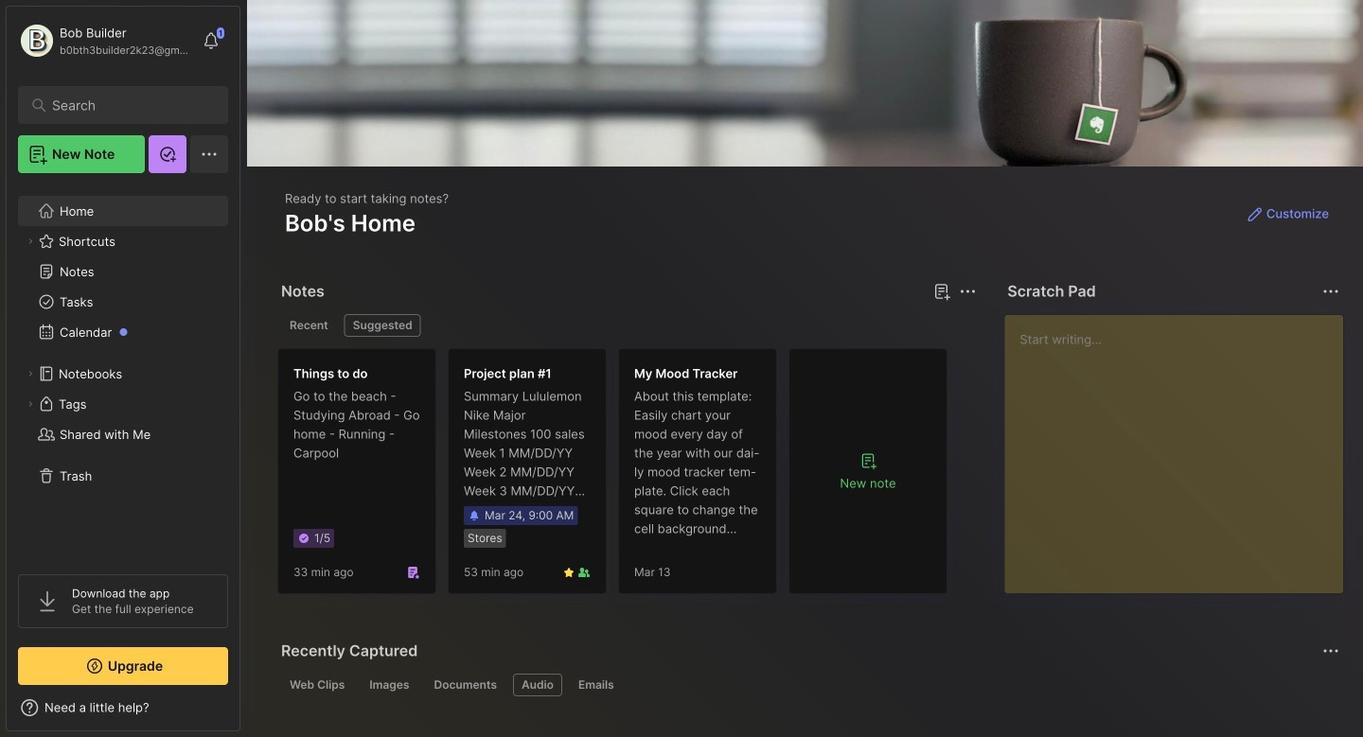 Task type: locate. For each thing, give the bounding box(es) containing it.
1 vertical spatial tab list
[[281, 674, 1337, 697]]

expand notebooks image
[[25, 368, 36, 380]]

None search field
[[52, 94, 203, 116]]

1 horizontal spatial more actions field
[[1318, 278, 1344, 305]]

click to collapse image
[[239, 702, 253, 725]]

0 horizontal spatial more actions field
[[955, 278, 981, 305]]

tree
[[7, 185, 239, 558]]

tab list
[[281, 314, 973, 337], [281, 674, 1337, 697]]

more actions image
[[956, 280, 979, 303], [1320, 280, 1342, 303]]

row group
[[277, 348, 959, 606]]

Search text field
[[52, 97, 203, 115]]

0 horizontal spatial more actions image
[[956, 280, 979, 303]]

More actions field
[[955, 278, 981, 305], [1318, 278, 1344, 305]]

tab
[[281, 314, 337, 337], [344, 314, 421, 337], [281, 674, 353, 697], [361, 674, 418, 697], [426, 674, 505, 697], [513, 674, 562, 697], [570, 674, 623, 697]]

Account field
[[18, 22, 193, 60]]

WHAT'S NEW field
[[7, 693, 239, 723]]

1 tab list from the top
[[281, 314, 973, 337]]

1 horizontal spatial more actions image
[[1320, 280, 1342, 303]]

none search field inside the main element
[[52, 94, 203, 116]]

0 vertical spatial tab list
[[281, 314, 973, 337]]



Task type: describe. For each thing, give the bounding box(es) containing it.
1 more actions image from the left
[[956, 280, 979, 303]]

Start writing… text field
[[1020, 315, 1342, 578]]

2 more actions image from the left
[[1320, 280, 1342, 303]]

2 tab list from the top
[[281, 674, 1337, 697]]

main element
[[0, 0, 246, 737]]

tree inside the main element
[[7, 185, 239, 558]]

expand tags image
[[25, 399, 36, 410]]

2 more actions field from the left
[[1318, 278, 1344, 305]]

1 more actions field from the left
[[955, 278, 981, 305]]



Task type: vqa. For each thing, say whether or not it's contained in the screenshot.
1st More actions field
yes



